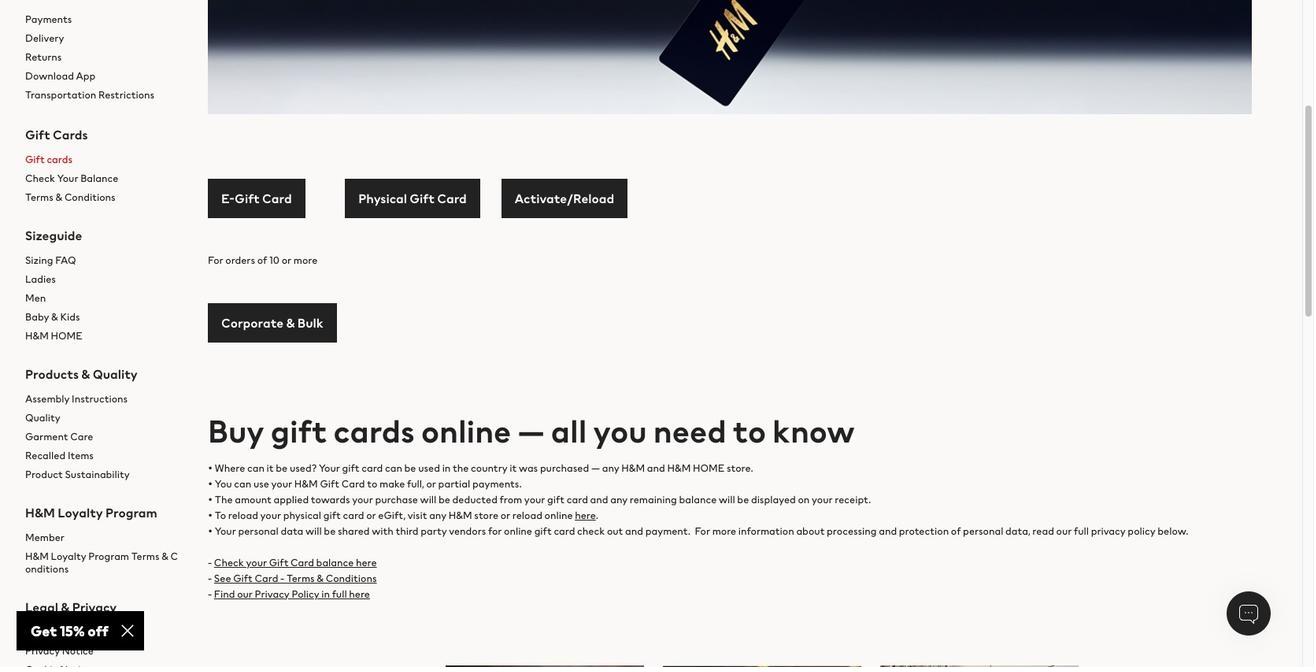 Task type: describe. For each thing, give the bounding box(es) containing it.
activate/reload
[[515, 189, 615, 208]]

terms for gift
[[25, 190, 53, 205]]

check
[[577, 523, 605, 538]]

remaining
[[630, 492, 677, 507]]

transportation restrictions link
[[25, 87, 154, 102]]

about
[[797, 523, 825, 538]]

tax-free shopping link
[[25, 623, 183, 642]]

2 personal from the left
[[963, 523, 1004, 538]]

privacy inside - check your gift card balance here - see gift card - terms & conditions - find our privacy policy in full here
[[255, 587, 290, 601]]

towards
[[311, 492, 350, 507]]

party
[[421, 523, 447, 538]]

ladies
[[25, 272, 56, 287]]

and up remaining
[[647, 460, 665, 475]]

2 vertical spatial any
[[429, 508, 447, 523]]

2 horizontal spatial will
[[719, 492, 735, 507]]

privacy notice link
[[25, 642, 183, 661]]

- left see
[[208, 571, 212, 586]]

use
[[254, 476, 269, 491]]

the
[[453, 460, 469, 475]]

vendors
[[449, 523, 486, 538]]

bulk
[[298, 313, 324, 332]]

read
[[1033, 523, 1055, 538]]

can left the use
[[234, 476, 251, 491]]

men link
[[25, 289, 183, 308]]

terms & conditions link
[[25, 188, 183, 207]]

sizeguide sizing faq ladies men baby & kids h&m home
[[25, 226, 82, 343]]

full inside - check your gift card balance here - see gift card - terms & conditions - find our privacy policy in full here
[[332, 587, 347, 601]]

can up make at the bottom of the page
[[385, 460, 402, 475]]

faq
[[55, 253, 76, 268]]

payments link
[[25, 12, 72, 27]]

physical gift card link
[[345, 178, 480, 218]]

full,
[[407, 476, 424, 491]]

sizing faq link
[[25, 251, 183, 270]]

shopping
[[68, 625, 112, 640]]

h&m up remaining
[[622, 460, 645, 475]]

see
[[214, 571, 231, 586]]

c
[[171, 549, 178, 564]]

activate/reload link
[[501, 178, 628, 218]]

payments.
[[473, 476, 522, 491]]

h&m down need
[[668, 460, 691, 475]]

products
[[25, 365, 79, 384]]

used
[[418, 460, 440, 475]]

gift up see gift card - terms & conditions link
[[269, 555, 289, 570]]

h&m down used?
[[294, 476, 318, 491]]

check inside gift cards gift cards check your balance terms & conditions
[[25, 171, 55, 186]]

conditions inside gift cards gift cards check your balance terms & conditions
[[65, 190, 116, 205]]

shared
[[338, 523, 370, 538]]

check your gift card balance here link
[[214, 555, 377, 570]]

download app link
[[25, 69, 96, 83]]

or up with
[[366, 508, 376, 523]]

your inside buy gift cards online — all you need to know • where can it be used? your gift card can be used in the country it was purchased — any h&m and h&m home store. • you can use your h&m gift card to make full, or partial payments. • the amount applied towards your purchase will be deducted from your gift card and any remaining balance will be displayed on your receipt. • to reload your physical gift card or egift, visit any h&m store or reload online here . • your personal data will be shared with third party vendors for online gift card check out and payment.  for more information about processing and protection of personal data, read our full privacy policy below.
[[319, 460, 340, 475]]

store
[[474, 508, 499, 523]]

product
[[25, 467, 63, 482]]

& inside products & quality assembly instructions quality garment care recalled items product sustainability
[[81, 365, 90, 384]]

1 vertical spatial quality
[[25, 410, 60, 425]]

receipt.
[[835, 492, 871, 507]]

transportation
[[25, 87, 96, 102]]

h&m up 'vendors' on the bottom
[[449, 508, 472, 523]]

and left protection
[[879, 523, 897, 538]]

tax-
[[25, 625, 46, 640]]

all
[[551, 408, 587, 453]]

purchased
[[540, 460, 589, 475]]

legal & privacy
[[25, 598, 117, 617]]

be down partial
[[439, 492, 451, 507]]

gift down transportation
[[25, 152, 45, 167]]

corporate & bulk
[[221, 313, 324, 332]]

card up make at the bottom of the page
[[362, 460, 383, 475]]

quality link
[[25, 409, 183, 428]]

protection
[[899, 523, 949, 538]]

gift down purchased
[[548, 492, 565, 507]]

egift,
[[378, 508, 406, 523]]

card inside buy gift cards online — all you need to know • where can it be used? your gift card can be used in the country it was purchased — any h&m and h&m home store. • you can use your h&m gift card to make full, or partial payments. • the amount applied towards your purchase will be deducted from your gift card and any remaining balance will be displayed on your receipt. • to reload your physical gift card or egift, visit any h&m store or reload online here . • your personal data will be shared with third party vendors for online gift card check out and payment.  for more information about processing and protection of personal data, read our full privacy policy below.
[[342, 476, 365, 491]]

& right legal
[[61, 598, 70, 617]]

your down the amount on the bottom left of the page
[[260, 508, 281, 523]]

check your balance link
[[25, 169, 183, 188]]

or right full,
[[427, 476, 436, 491]]

balance inside - check your gift card balance here - see gift card - terms & conditions - find our privacy policy in full here
[[316, 555, 354, 570]]

• your
[[208, 523, 236, 538]]

check inside - check your gift card balance here - see gift card - terms & conditions - find our privacy policy in full here
[[214, 555, 244, 570]]

gift up used?
[[271, 408, 327, 453]]

country
[[471, 460, 508, 475]]

our inside - check your gift card balance here - see gift card - terms & conditions - find our privacy policy in full here
[[237, 587, 253, 601]]

gift cards link
[[25, 150, 183, 169]]

recalled
[[25, 448, 66, 463]]

gift left cards
[[25, 125, 50, 144]]

partial
[[438, 476, 470, 491]]

and right out at the bottom of page
[[625, 523, 644, 538]]

items
[[68, 448, 94, 463]]

e-gift card
[[221, 189, 292, 208]]

card left check
[[554, 523, 575, 538]]

your right towards
[[352, 492, 373, 507]]

card up find our privacy policy in full here link
[[255, 571, 278, 586]]

terms for program
[[131, 549, 159, 564]]

0 vertical spatial program
[[105, 503, 157, 522]]

• you
[[208, 476, 232, 491]]

1 vertical spatial online
[[545, 508, 573, 523]]

recalled items link
[[25, 447, 183, 466]]

privacy
[[1092, 523, 1126, 538]]

or right "10"
[[282, 253, 292, 267]]

deducted
[[453, 492, 498, 507]]

purchase
[[375, 492, 418, 507]]

data
[[281, 523, 304, 538]]

can up the use
[[247, 460, 265, 475]]

1 horizontal spatial quality
[[93, 365, 138, 384]]

gift inside 'link'
[[410, 189, 435, 208]]

gift cards gift cards check your balance terms & conditions
[[25, 125, 118, 205]]

returns link
[[25, 50, 62, 65]]

2 vertical spatial here
[[349, 587, 370, 601]]

processing
[[827, 523, 877, 538]]

• the
[[208, 492, 233, 507]]

terms inside - check your gift card balance here - see gift card - terms & conditions - find our privacy policy in full here
[[287, 571, 315, 586]]

1 it from the left
[[267, 460, 274, 475]]

notice
[[62, 644, 94, 658]]

your inside - check your gift card balance here - see gift card - terms & conditions - find our privacy policy in full here
[[246, 555, 267, 570]]

member link
[[25, 529, 183, 547]]

products & quality assembly instructions quality garment care recalled items product sustainability
[[25, 365, 138, 482]]

0 vertical spatial any
[[602, 460, 620, 475]]

sizing
[[25, 253, 53, 268]]

baby
[[25, 310, 49, 325]]

from
[[500, 492, 522, 507]]

gift up orders
[[235, 189, 260, 208]]

h&m inside sizeguide sizing faq ladies men baby & kids h&m home
[[25, 328, 49, 343]]

payments delivery returns download app transportation restrictions
[[25, 12, 154, 102]]

more inside buy gift cards online — all you need to know • where can it be used? your gift card can be used in the country it was purchased — any h&m and h&m home store. • you can use your h&m gift card to make full, or partial payments. • the amount applied towards your purchase will be deducted from your gift card and any remaining balance will be displayed on your receipt. • to reload your physical gift card or egift, visit any h&m store or reload online here . • your personal data will be shared with third party vendors for online gift card check out and payment.  for more information about processing and protection of personal data, read our full privacy policy below.
[[713, 523, 737, 538]]

- left find
[[208, 587, 212, 601]]

& left bulk
[[286, 313, 295, 332]]

payments
[[25, 12, 72, 27]]

balance
[[80, 171, 118, 186]]

0 vertical spatial online
[[421, 408, 511, 453]]



Task type: vqa. For each thing, say whether or not it's contained in the screenshot.
top Clothing link
no



Task type: locate. For each thing, give the bounding box(es) containing it.
here inside buy gift cards online — all you need to know • where can it be used? your gift card can be used in the country it was purchased — any h&m and h&m home store. • you can use your h&m gift card to make full, or partial payments. • the amount applied towards your purchase will be deducted from your gift card and any remaining balance will be displayed on your receipt. • to reload your physical gift card or egift, visit any h&m store or reload online here . • your personal data will be shared with third party vendors for online gift card check out and payment.  for more information about processing and protection of personal data, read our full privacy policy below.
[[575, 508, 596, 523]]

1 horizontal spatial check
[[214, 555, 244, 570]]

home inside buy gift cards online — all you need to know • where can it be used? your gift card can be used in the country it was purchased — any h&m and h&m home store. • you can use your h&m gift card to make full, or partial payments. • the amount applied towards your purchase will be deducted from your gift card and any remaining balance will be displayed on your receipt. • to reload your physical gift card or egift, visit any h&m store or reload online here . • your personal data will be shared with third party vendors for online gift card check out and payment.  for more information about processing and protection of personal data, read our full privacy policy below.
[[693, 460, 725, 475]]

0 vertical spatial for
[[208, 253, 223, 267]]

be left used?
[[276, 460, 288, 475]]

0 horizontal spatial for
[[208, 253, 223, 267]]

any up out at the bottom of page
[[611, 492, 628, 507]]

1 vertical spatial check
[[214, 555, 244, 570]]

1 vertical spatial —
[[591, 460, 600, 475]]

10
[[269, 253, 280, 267]]

0 vertical spatial more
[[294, 253, 318, 267]]

1 vertical spatial terms
[[131, 549, 159, 564]]

0 vertical spatial in
[[442, 460, 451, 475]]

used?
[[290, 460, 317, 475]]

tax-free shopping privacy notice
[[25, 625, 112, 658]]

terms inside gift cards gift cards check your balance terms & conditions
[[25, 190, 53, 205]]

cards inside gift cards gift cards check your balance terms & conditions
[[47, 152, 73, 167]]

to
[[733, 408, 766, 453], [367, 476, 378, 491]]

home left store.
[[693, 460, 725, 475]]

0 horizontal spatial in
[[322, 587, 330, 601]]

it
[[267, 460, 274, 475], [510, 460, 517, 475]]

0 horizontal spatial conditions
[[65, 190, 116, 205]]

0 horizontal spatial balance
[[316, 555, 354, 570]]

0 vertical spatial here
[[575, 508, 596, 523]]

for inside buy gift cards online — all you need to know • where can it be used? your gift card can be used in the country it was purchased — any h&m and h&m home store. • you can use your h&m gift card to make full, or partial payments. • the amount applied towards your purchase will be deducted from your gift card and any remaining balance will be displayed on your receipt. • to reload your physical gift card or egift, visit any h&m store or reload online here . • your personal data will be shared with third party vendors for online gift card check out and payment.  for more information about processing and protection of personal data, read our full privacy policy below.
[[695, 523, 711, 538]]

0 horizontal spatial more
[[294, 253, 318, 267]]

1 vertical spatial our
[[237, 587, 253, 601]]

onditions
[[25, 562, 69, 577]]

2 vertical spatial online
[[504, 523, 532, 538]]

sizeguide
[[25, 226, 82, 245]]

terms left c
[[131, 549, 159, 564]]

your right from
[[524, 492, 545, 507]]

more right "10"
[[294, 253, 318, 267]]

card up towards
[[342, 476, 365, 491]]

0 horizontal spatial your
[[57, 171, 78, 186]]

program down member link
[[88, 549, 129, 564]]

gift inside buy gift cards online — all you need to know • where can it be used? your gift card can be used in the country it was purchased — any h&m and h&m home store. • you can use your h&m gift card to make full, or partial payments. • the amount applied towards your purchase will be deducted from your gift card and any remaining balance will be displayed on your receipt. • to reload your physical gift card or egift, visit any h&m store or reload online here . • your personal data will be shared with third party vendors for online gift card check out and payment.  for more information about processing and protection of personal data, read our full privacy policy below.
[[320, 476, 340, 491]]

care
[[70, 429, 93, 444]]

1 vertical spatial for
[[695, 523, 711, 538]]

1 vertical spatial of
[[951, 523, 961, 538]]

0 vertical spatial of
[[257, 253, 267, 267]]

1 vertical spatial home
[[693, 460, 725, 475]]

1 horizontal spatial in
[[442, 460, 451, 475]]

of left "10"
[[257, 253, 267, 267]]

here down shared
[[356, 555, 377, 570]]

& left c
[[162, 549, 169, 564]]

0 vertical spatial to
[[733, 408, 766, 453]]

to left make at the bottom of the page
[[367, 476, 378, 491]]

balance right remaining
[[679, 492, 717, 507]]

in inside buy gift cards online — all you need to know • where can it be used? your gift card can be used in the country it was purchased — any h&m and h&m home store. • you can use your h&m gift card to make full, or partial payments. • the amount applied towards your purchase will be deducted from your gift card and any remaining balance will be displayed on your receipt. • to reload your physical gift card or egift, visit any h&m store or reload online here . • your personal data will be shared with third party vendors for online gift card check out and payment.  for more information about processing and protection of personal data, read our full privacy policy below.
[[442, 460, 451, 475]]

any down you
[[602, 460, 620, 475]]

physical
[[359, 189, 407, 208]]

1 horizontal spatial to
[[733, 408, 766, 453]]

card inside 'link'
[[437, 189, 467, 208]]

garment care link
[[25, 428, 183, 447]]

assembly instructions link
[[25, 390, 183, 409]]

h&m down baby
[[25, 328, 49, 343]]

1 horizontal spatial will
[[420, 492, 437, 507]]

0 vertical spatial conditions
[[65, 190, 116, 205]]

home down kids in the left of the page
[[51, 328, 82, 343]]

& left kids in the left of the page
[[51, 310, 58, 325]]

h&m loyalty program member h&m loyalty program terms & c onditions
[[25, 503, 178, 577]]

it left was
[[510, 460, 517, 475]]

be up full,
[[405, 460, 416, 475]]

in inside - check your gift card balance here - see gift card - terms & conditions - find our privacy policy in full here
[[322, 587, 330, 601]]

0 horizontal spatial of
[[257, 253, 267, 267]]

it up the use
[[267, 460, 274, 475]]

0 horizontal spatial will
[[306, 523, 322, 538]]

h&m
[[25, 328, 49, 343], [622, 460, 645, 475], [668, 460, 691, 475], [294, 476, 318, 491], [25, 503, 55, 522], [449, 508, 472, 523], [25, 549, 49, 564]]

1 horizontal spatial home
[[693, 460, 725, 475]]

policy
[[1128, 523, 1156, 538]]

our
[[1057, 523, 1072, 538], [237, 587, 253, 601]]

0 vertical spatial check
[[25, 171, 55, 186]]

gift left check
[[535, 523, 552, 538]]

& inside gift cards gift cards check your balance terms & conditions
[[55, 190, 62, 205]]

returns
[[25, 50, 62, 65]]

1 horizontal spatial for
[[695, 523, 711, 538]]

your inside gift cards gift cards check your balance terms & conditions
[[57, 171, 78, 186]]

1 horizontal spatial it
[[510, 460, 517, 475]]

check down cards
[[25, 171, 55, 186]]

be left displayed
[[738, 492, 749, 507]]

garment
[[25, 429, 68, 444]]

your left balance
[[57, 171, 78, 186]]

personal left data,
[[963, 523, 1004, 538]]

cards down cards
[[47, 152, 73, 167]]

cards inside buy gift cards online — all you need to know • where can it be used? your gift card can be used in the country it was purchased — any h&m and h&m home store. • you can use your h&m gift card to make full, or partial payments. • the amount applied towards your purchase will be deducted from your gift card and any remaining balance will be displayed on your receipt. • to reload your physical gift card or egift, visit any h&m store or reload online here . • your personal data will be shared with third party vendors for online gift card check out and payment.  for more information about processing and protection of personal data, read our full privacy policy below.
[[334, 408, 415, 453]]

0 vertical spatial home
[[51, 328, 82, 343]]

- down • your
[[208, 555, 212, 570]]

0 vertical spatial —
[[518, 408, 545, 453]]

1 vertical spatial conditions
[[326, 571, 377, 586]]

2 it from the left
[[510, 460, 517, 475]]

1 personal from the left
[[238, 523, 279, 538]]

your up see gift card - terms & conditions link
[[246, 555, 267, 570]]

will up 'visit'
[[420, 492, 437, 507]]

for left information
[[695, 523, 711, 538]]

out
[[607, 523, 623, 538]]

terms up policy
[[287, 571, 315, 586]]

1 vertical spatial here
[[356, 555, 377, 570]]

card up see gift card - terms & conditions link
[[291, 555, 314, 570]]

privacy down tax-
[[25, 644, 60, 658]]

e-gift card link
[[208, 178, 305, 218]]

find
[[214, 587, 235, 601]]

— right purchased
[[591, 460, 600, 475]]

corporate
[[221, 313, 284, 332]]

your right "on"
[[812, 492, 833, 507]]

check up see
[[214, 555, 244, 570]]

information
[[739, 523, 795, 538]]

1 vertical spatial loyalty
[[51, 549, 86, 564]]

data,
[[1006, 523, 1031, 538]]

gift up towards
[[320, 476, 340, 491]]

for
[[208, 253, 223, 267], [695, 523, 711, 538]]

our inside buy gift cards online — all you need to know • where can it be used? your gift card can be used in the country it was purchased — any h&m and h&m home store. • you can use your h&m gift card to make full, or partial payments. • the amount applied towards your purchase will be deducted from your gift card and any remaining balance will be displayed on your receipt. • to reload your physical gift card or egift, visit any h&m store or reload online here . • your personal data will be shared with third party vendors for online gift card check out and payment.  for more information about processing and protection of personal data, read our full privacy policy below.
[[1057, 523, 1072, 538]]

baby & kids link
[[25, 308, 183, 327]]

card
[[362, 460, 383, 475], [567, 492, 588, 507], [343, 508, 364, 523], [554, 523, 575, 538]]

for left orders
[[208, 253, 223, 267]]

full
[[1074, 523, 1089, 538], [332, 587, 347, 601]]

your right used?
[[319, 460, 340, 475]]

full inside buy gift cards online — all you need to know • where can it be used? your gift card can be used in the country it was purchased — any h&m and h&m home store. • you can use your h&m gift card to make full, or partial payments. • the amount applied towards your purchase will be deducted from your gift card and any remaining balance will be displayed on your receipt. • to reload your physical gift card or egift, visit any h&m store or reload online here . • your personal data will be shared with third party vendors for online gift card check out and payment.  for more information about processing and protection of personal data, read our full privacy policy below.
[[1074, 523, 1089, 538]]

0 vertical spatial your
[[57, 171, 78, 186]]

quality up assembly instructions link
[[93, 365, 138, 384]]

home inside sizeguide sizing faq ladies men baby & kids h&m home
[[51, 328, 82, 343]]

1 vertical spatial in
[[322, 587, 330, 601]]

1 horizontal spatial your
[[319, 460, 340, 475]]

e-
[[221, 189, 235, 208]]

1 reload from the left
[[228, 508, 258, 523]]

- up find our privacy policy in full here link
[[280, 571, 285, 586]]

card
[[262, 189, 292, 208], [437, 189, 467, 208], [342, 476, 365, 491], [291, 555, 314, 570], [255, 571, 278, 586]]

online up the
[[421, 408, 511, 453]]

program up member link
[[105, 503, 157, 522]]

1 horizontal spatial —
[[591, 460, 600, 475]]

0 horizontal spatial check
[[25, 171, 55, 186]]

quality
[[93, 365, 138, 384], [25, 410, 60, 425]]

1 vertical spatial balance
[[316, 555, 354, 570]]

more left information
[[713, 523, 737, 538]]

delivery link
[[25, 31, 64, 46]]

h&m loyalty program terms & c onditions link
[[25, 547, 183, 579]]

0 horizontal spatial terms
[[25, 190, 53, 205]]

card up shared
[[343, 508, 364, 523]]

third
[[396, 523, 419, 538]]

home
[[51, 328, 82, 343], [693, 460, 725, 475]]

0 vertical spatial terms
[[25, 190, 53, 205]]

conditions inside - check your gift card balance here - see gift card - terms & conditions - find our privacy policy in full here
[[326, 571, 377, 586]]

cards up make at the bottom of the page
[[334, 408, 415, 453]]

or down from
[[501, 508, 511, 523]]

1 horizontal spatial balance
[[679, 492, 717, 507]]

with
[[372, 523, 394, 538]]

1 horizontal spatial more
[[713, 523, 737, 538]]

terms up sizeguide
[[25, 190, 53, 205]]

physical
[[283, 508, 321, 523]]

displayed
[[751, 492, 796, 507]]

terms inside h&m loyalty program member h&m loyalty program terms & c onditions
[[131, 549, 159, 564]]

balance inside buy gift cards online — all you need to know • where can it be used? your gift card can be used in the country it was purchased — any h&m and h&m home store. • you can use your h&m gift card to make full, or partial payments. • the amount applied towards your purchase will be deducted from your gift card and any remaining balance will be displayed on your receipt. • to reload your physical gift card or egift, visit any h&m store or reload online here . • your personal data will be shared with third party vendors for online gift card check out and payment.  for more information about processing and protection of personal data, read our full privacy policy below.
[[679, 492, 717, 507]]

1 vertical spatial to
[[367, 476, 378, 491]]

1 horizontal spatial personal
[[963, 523, 1004, 538]]

your up applied
[[271, 476, 292, 491]]

0 vertical spatial full
[[1074, 523, 1089, 538]]

sustainability
[[65, 467, 130, 482]]

our right read
[[1057, 523, 1072, 538]]

will down physical
[[306, 523, 322, 538]]

amount
[[235, 492, 272, 507]]

you
[[594, 408, 647, 453]]

card right e-
[[262, 189, 292, 208]]

store.
[[727, 460, 754, 475]]

1 vertical spatial cards
[[334, 408, 415, 453]]

card right physical at top
[[437, 189, 467, 208]]

kids
[[60, 310, 80, 325]]

privacy up shopping
[[72, 598, 117, 617]]

ladies link
[[25, 270, 183, 289]]

men
[[25, 291, 46, 306]]

app
[[76, 69, 96, 83]]

will down store.
[[719, 492, 735, 507]]

online left .
[[545, 508, 573, 523]]

& inside h&m loyalty program member h&m loyalty program terms & c onditions
[[162, 549, 169, 564]]

1 horizontal spatial terms
[[131, 549, 159, 564]]

—
[[518, 408, 545, 453], [591, 460, 600, 475]]

1 vertical spatial program
[[88, 549, 129, 564]]

1 horizontal spatial full
[[1074, 523, 1089, 538]]

free
[[46, 625, 65, 640]]

online
[[421, 408, 511, 453], [545, 508, 573, 523], [504, 523, 532, 538]]

0 horizontal spatial it
[[267, 460, 274, 475]]

1 vertical spatial your
[[319, 460, 340, 475]]

any
[[602, 460, 620, 475], [611, 492, 628, 507], [429, 508, 447, 523]]

0 horizontal spatial our
[[237, 587, 253, 601]]

on
[[798, 492, 810, 507]]

& up sizeguide
[[55, 190, 62, 205]]

here
[[575, 508, 596, 523], [356, 555, 377, 570], [349, 587, 370, 601]]

h&m home link
[[25, 327, 183, 346]]

0 vertical spatial cards
[[47, 152, 73, 167]]

below.
[[1158, 523, 1189, 538]]

1 horizontal spatial conditions
[[326, 571, 377, 586]]

• where
[[208, 460, 245, 475]]

check
[[25, 171, 55, 186], [214, 555, 244, 570]]

will
[[420, 492, 437, 507], [719, 492, 735, 507], [306, 523, 322, 538]]

here up check
[[575, 508, 596, 523]]

restrictions
[[98, 87, 154, 102]]

h&m down member
[[25, 549, 49, 564]]

assembly
[[25, 391, 70, 406]]

gift right physical at top
[[410, 189, 435, 208]]

2 horizontal spatial privacy
[[255, 587, 290, 601]]

& up instructions
[[81, 365, 90, 384]]

buy
[[208, 408, 264, 453]]

• to
[[208, 508, 226, 523]]

1 vertical spatial more
[[713, 523, 737, 538]]

0 vertical spatial our
[[1057, 523, 1072, 538]]

and
[[647, 460, 665, 475], [590, 492, 609, 507], [625, 523, 644, 538], [879, 523, 897, 538]]

1 horizontal spatial cards
[[334, 408, 415, 453]]

gift right see
[[233, 571, 253, 586]]

of
[[257, 253, 267, 267], [951, 523, 961, 538]]

conditions down shared
[[326, 571, 377, 586]]

more
[[294, 253, 318, 267], [713, 523, 737, 538]]

0 horizontal spatial reload
[[228, 508, 258, 523]]

- check your gift card balance here - see gift card - terms & conditions - find our privacy policy in full here
[[208, 555, 377, 601]]

0 vertical spatial quality
[[93, 365, 138, 384]]

reload down the amount on the bottom left of the page
[[228, 508, 258, 523]]

here right policy
[[349, 587, 370, 601]]

& inside - check your gift card balance here - see gift card - terms & conditions - find our privacy policy in full here
[[317, 571, 324, 586]]

1 vertical spatial full
[[332, 587, 347, 601]]

need
[[654, 408, 727, 453]]

0 horizontal spatial personal
[[238, 523, 279, 538]]

0 horizontal spatial full
[[332, 587, 347, 601]]

know
[[773, 408, 855, 453]]

0 horizontal spatial —
[[518, 408, 545, 453]]

physical gift card
[[359, 189, 467, 208]]

gift up towards
[[342, 460, 360, 475]]

balance
[[679, 492, 717, 507], [316, 555, 354, 570]]

for orders of 10 or more
[[208, 253, 318, 267]]

2 reload from the left
[[513, 508, 543, 523]]

&
[[55, 190, 62, 205], [51, 310, 58, 325], [286, 313, 295, 332], [81, 365, 90, 384], [162, 549, 169, 564], [317, 571, 324, 586], [61, 598, 70, 617]]

gift down towards
[[324, 508, 341, 523]]

reload down from
[[513, 508, 543, 523]]

1 horizontal spatial privacy
[[72, 598, 117, 617]]

1 horizontal spatial of
[[951, 523, 961, 538]]

0 horizontal spatial cards
[[47, 152, 73, 167]]

0 vertical spatial balance
[[679, 492, 717, 507]]

of inside buy gift cards online — all you need to know • where can it be used? your gift card can be used in the country it was purchased — any h&m and h&m home store. • you can use your h&m gift card to make full, or partial payments. • the amount applied towards your purchase will be deducted from your gift card and any remaining balance will be displayed on your receipt. • to reload your physical gift card or egift, visit any h&m store or reload online here . • your personal data will be shared with third party vendors for online gift card check out and payment.  for more information about processing and protection of personal data, read our full privacy policy below.
[[951, 523, 961, 538]]

1 horizontal spatial reload
[[513, 508, 543, 523]]

0 horizontal spatial quality
[[25, 410, 60, 425]]

privacy inside tax-free shopping privacy notice
[[25, 644, 60, 658]]

your
[[57, 171, 78, 186], [319, 460, 340, 475]]

be left shared
[[324, 523, 336, 538]]

2 horizontal spatial terms
[[287, 571, 315, 586]]

& inside sizeguide sizing faq ladies men baby & kids h&m home
[[51, 310, 58, 325]]

applied
[[274, 492, 309, 507]]

and up .
[[590, 492, 609, 507]]

h&m up member
[[25, 503, 55, 522]]

0 horizontal spatial privacy
[[25, 644, 60, 658]]

1 horizontal spatial our
[[1057, 523, 1072, 538]]

can
[[247, 460, 265, 475], [385, 460, 402, 475], [234, 476, 251, 491]]

our right find
[[237, 587, 253, 601]]

privacy down see gift card - terms & conditions link
[[255, 587, 290, 601]]

your
[[271, 476, 292, 491], [352, 492, 373, 507], [524, 492, 545, 507], [812, 492, 833, 507], [260, 508, 281, 523], [246, 555, 267, 570]]

2 vertical spatial terms
[[287, 571, 315, 586]]

0 horizontal spatial to
[[367, 476, 378, 491]]

loyalty down member
[[51, 549, 86, 564]]

1 vertical spatial any
[[611, 492, 628, 507]]

0 vertical spatial loyalty
[[58, 503, 103, 522]]

cards
[[53, 125, 88, 144]]

in left the
[[442, 460, 451, 475]]

any up party
[[429, 508, 447, 523]]

online right for
[[504, 523, 532, 538]]

0 horizontal spatial home
[[51, 328, 82, 343]]

orders
[[225, 253, 255, 267]]

card down purchased
[[567, 492, 588, 507]]



